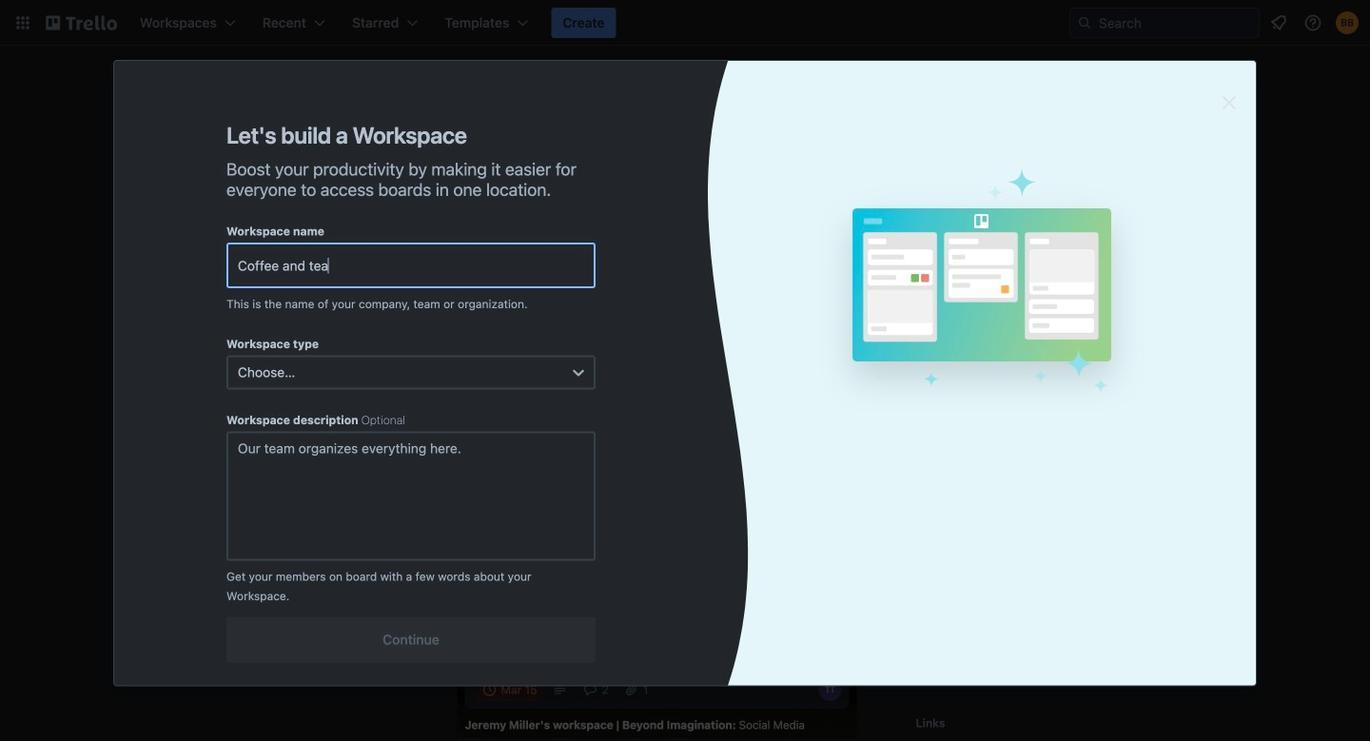 Task type: vqa. For each thing, say whether or not it's contained in the screenshot.
Open information menu "icon"
yes



Task type: describe. For each thing, give the bounding box(es) containing it.
bob builder (bobbuilder40) image
[[1337, 11, 1360, 34]]

color: green, title: none image
[[477, 301, 530, 316]]

open information menu image
[[1304, 13, 1323, 32]]

add reaction image
[[465, 508, 496, 530]]

Taco's Co. text field
[[227, 243, 596, 288]]

0 notifications image
[[1268, 11, 1291, 34]]



Task type: locate. For each thing, give the bounding box(es) containing it.
Our team organizes everything here. text field
[[227, 432, 596, 561]]

switch to… image
[[13, 13, 32, 32]]

add image
[[369, 424, 392, 447]]

primary element
[[0, 0, 1371, 46]]

Search field
[[1070, 8, 1261, 38]]

search image
[[1078, 15, 1093, 30]]



